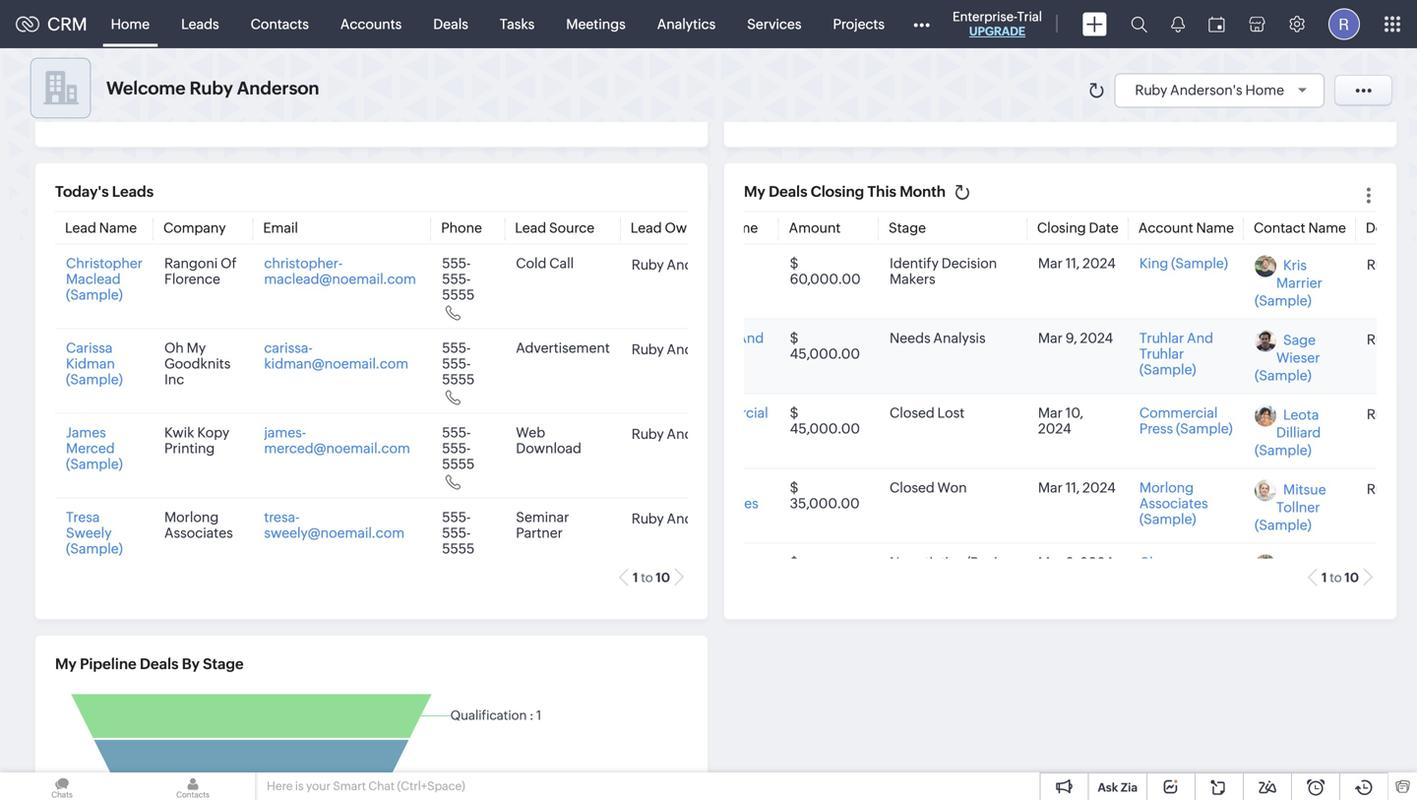 Task type: vqa. For each thing, say whether or not it's contained in the screenshot.


Task type: describe. For each thing, give the bounding box(es) containing it.
1 vertical spatial leads
[[112, 183, 154, 200]]

$ for truhlar
[[790, 330, 799, 346]]

ruby anderson for web download
[[632, 426, 729, 442]]

1 horizontal spatial stage
[[889, 220, 926, 236]]

king (sample) link
[[1140, 255, 1228, 271]]

is
[[295, 779, 304, 793]]

morlong for morlong associates (sample) link
[[1140, 480, 1194, 496]]

closed for closed lost
[[890, 405, 935, 421]]

0 vertical spatial deals
[[433, 16, 468, 32]]

services link
[[732, 0, 817, 48]]

won
[[938, 480, 967, 496]]

4 5555 from the top
[[442, 541, 475, 557]]

sage wieser (sample) link
[[1255, 332, 1320, 383]]

anderson for cold call
[[667, 257, 729, 272]]

(sample) for commercial press (sample)
[[1176, 421, 1233, 436]]

(sample) for mitsue tollner (sample)
[[1255, 517, 1312, 533]]

0 horizontal spatial deals
[[140, 655, 179, 673]]

call
[[549, 255, 574, 271]]

anderson down contacts
[[237, 78, 319, 98]]

lead for lead owner
[[631, 220, 662, 236]]

2024 for king (sample)
[[1083, 255, 1116, 271]]

lead owner link
[[631, 220, 708, 236]]

crm
[[47, 14, 87, 34]]

my pipeline deals by stage
[[55, 655, 244, 673]]

commercial press link
[[690, 405, 768, 436]]

kidman@noemail.com
[[264, 356, 409, 372]]

2 horizontal spatial deals
[[769, 183, 808, 200]]

truhlar and truhlar (sample) link
[[1140, 330, 1214, 377]]

mitsue tollner (sample)
[[1255, 482, 1326, 533]]

ruby anderson for advertisement
[[632, 341, 729, 357]]

king (sample)
[[1140, 255, 1228, 271]]

my deals closing this month
[[744, 183, 946, 200]]

account name link
[[1139, 220, 1234, 236]]

contact name
[[1254, 220, 1346, 236]]

deal ow
[[1366, 220, 1417, 236]]

tresa-
[[264, 509, 300, 525]]

5555 for merced@noemail.com
[[442, 456, 475, 472]]

lead for lead source
[[515, 220, 546, 236]]

upgrade
[[969, 25, 1026, 38]]

carissa- kidman@noemail.com
[[264, 340, 409, 372]]

services
[[747, 16, 802, 32]]

closed won
[[890, 480, 967, 496]]

today's leads
[[55, 183, 154, 200]]

associates for morlong associates link
[[690, 496, 759, 511]]

ruby anderson for cold call
[[632, 257, 729, 272]]

$ for morlong
[[790, 480, 799, 496]]

seminar partner
[[516, 509, 569, 541]]

kris marrier (sample) link
[[1255, 257, 1323, 309]]

oh my goodknits inc
[[164, 340, 231, 387]]

contacts image
[[131, 773, 255, 800]]

accounts link
[[325, 0, 418, 48]]

of
[[221, 255, 237, 271]]

by
[[182, 655, 200, 673]]

0 horizontal spatial stage
[[203, 655, 244, 673]]

james-
[[264, 425, 306, 440]]

mar for decision
[[1038, 255, 1063, 271]]

analysis
[[933, 330, 986, 346]]

christopher-
[[264, 255, 343, 271]]

mar 9, 2024 for truhlar and truhlar (sample)
[[1038, 330, 1113, 346]]

commercial for commercial press (sample)
[[1140, 405, 1218, 421]]

anderson for web download
[[667, 426, 729, 442]]

closing date
[[1037, 220, 1119, 236]]

0 horizontal spatial closing
[[811, 183, 864, 200]]

lead for lead name
[[65, 220, 96, 236]]

my inside oh my goodknits inc
[[187, 340, 206, 356]]

phone
[[441, 220, 482, 236]]

goodknits
[[164, 356, 231, 372]]

truhlar and truhlar attys link
[[690, 330, 764, 377]]

(sample) down account name
[[1171, 255, 1228, 271]]

meetings
[[566, 16, 626, 32]]

chapman (sample)
[[1140, 555, 1202, 586]]

projects link
[[817, 0, 901, 48]]

truhlar up attys
[[690, 330, 735, 346]]

closing date link
[[1037, 220, 1119, 236]]

advertisement
[[516, 340, 610, 356]]

tresa
[[66, 509, 100, 525]]

(sample) for morlong associates (sample)
[[1140, 511, 1196, 527]]

10 for mar 11, 2024
[[1345, 570, 1359, 585]]

mar 9, 2024 for chapman (sample)
[[1038, 555, 1113, 570]]

makers
[[890, 271, 936, 287]]

kwik
[[164, 425, 194, 440]]

company link
[[163, 220, 226, 236]]

morlong associates (sample) link
[[1140, 480, 1208, 527]]

ruby an for sage wieser (sample)
[[1367, 332, 1417, 347]]

here
[[267, 779, 293, 793]]

deal name
[[689, 220, 758, 236]]

smart
[[333, 779, 366, 793]]

ruby anderson's home link
[[1135, 82, 1314, 98]]

trial
[[1017, 9, 1042, 24]]

tresa- sweely@noemail.com
[[264, 509, 405, 541]]

2024 for truhlar and truhlar (sample)
[[1080, 330, 1113, 346]]

attys
[[690, 362, 723, 377]]

mar for analysis
[[1038, 330, 1063, 346]]

analytics link
[[641, 0, 732, 48]]

(sample) for christopher maclead (sample)
[[66, 287, 123, 303]]

lead owner
[[631, 220, 708, 236]]

name for contact name
[[1308, 220, 1346, 236]]

chapman (sample) link
[[1140, 555, 1202, 586]]

(sample) inside chapman (sample)
[[1140, 570, 1196, 586]]

2024 for morlong associates (sample)
[[1083, 480, 1116, 496]]

ruby anderson's home
[[1135, 82, 1284, 98]]

today's
[[55, 183, 109, 200]]

james merced (sample)
[[66, 425, 123, 472]]

mitsue tollner (sample) link
[[1255, 482, 1326, 533]]

king
[[1140, 255, 1169, 271]]

your
[[306, 779, 331, 793]]

florence
[[164, 271, 220, 287]]

deal for deal name
[[689, 220, 717, 236]]

sweely@noemail.com
[[264, 525, 405, 541]]

name for deal name
[[720, 220, 758, 236]]

phone link
[[441, 220, 482, 236]]

0 horizontal spatial morlong associates
[[164, 509, 233, 541]]

kris
[[1283, 257, 1307, 273]]

5 555- from the top
[[442, 425, 471, 440]]

ruby an for mitsue tollner (sample)
[[1367, 481, 1417, 497]]

2024 for chapman (sample)
[[1080, 555, 1113, 570]]

james- merced@noemail.com link
[[264, 425, 410, 456]]

tresa sweely (sample)
[[66, 509, 123, 557]]

printing
[[164, 440, 215, 456]]

projects
[[833, 16, 885, 32]]

signals element
[[1159, 0, 1197, 48]]

closed lost
[[890, 405, 965, 421]]

rangoni of florence
[[164, 255, 237, 287]]

2024 for commercial press (sample)
[[1038, 421, 1071, 436]]

leota dilliard (sample) link
[[1255, 407, 1321, 458]]

5 an from the top
[[1402, 556, 1417, 572]]

anderson for seminar partner
[[667, 511, 729, 526]]

needs
[[890, 330, 931, 346]]

needs analysis
[[890, 330, 986, 346]]

mar 11, 2024 for king (sample)
[[1038, 255, 1116, 271]]

5555 for maclead@noemail.com
[[442, 287, 475, 303]]

this
[[868, 183, 897, 200]]

(sample) inside truhlar and truhlar (sample)
[[1140, 362, 1196, 377]]

(sample) for sage wieser (sample)
[[1255, 368, 1312, 383]]

deal ow link
[[1366, 220, 1417, 236]]

merced@noemail.com
[[264, 440, 410, 456]]

$ 60,000.00
[[790, 255, 861, 287]]



Task type: locate. For each thing, give the bounding box(es) containing it.
$ right commercial press on the bottom
[[790, 405, 799, 421]]

$ 45,000.00 for truhlar and truhlar attys
[[790, 330, 860, 362]]

associates up chapman (sample) link
[[1140, 496, 1208, 511]]

accounts
[[340, 16, 402, 32]]

home inside 'home' link
[[111, 16, 150, 32]]

0 vertical spatial closed
[[890, 405, 935, 421]]

leads up welcome ruby anderson
[[181, 16, 219, 32]]

mar for won
[[1038, 480, 1063, 496]]

logo image
[[16, 16, 39, 32]]

closed left lost
[[890, 405, 935, 421]]

1 $ from the top
[[790, 255, 799, 271]]

morlong associates (sample)
[[1140, 480, 1208, 527]]

2 10 from the left
[[1345, 570, 1359, 585]]

to
[[641, 570, 653, 585], [1330, 570, 1342, 585]]

$ inside $ 35,000.00
[[790, 480, 799, 496]]

0 vertical spatial 9,
[[1066, 330, 1077, 346]]

1 555- 555- 5555 from the top
[[442, 255, 475, 303]]

4 ruby an from the top
[[1367, 481, 1417, 497]]

morlong down printing
[[164, 509, 219, 525]]

2 chapman from the left
[[1140, 555, 1202, 570]]

3 ruby an from the top
[[1367, 406, 1417, 422]]

5 $ from the top
[[790, 555, 799, 570]]

truhlar down king
[[1140, 330, 1184, 346]]

0 horizontal spatial leads
[[112, 183, 154, 200]]

10 for 555- 555- 5555
[[656, 570, 670, 585]]

name
[[99, 220, 137, 236], [720, 220, 758, 236], [1196, 220, 1234, 236], [1308, 220, 1346, 236]]

lead left owner
[[631, 220, 662, 236]]

enterprise-trial upgrade
[[953, 9, 1042, 38]]

(sample) inside 'commercial press (sample)'
[[1176, 421, 1233, 436]]

45,000.00 down 60,000.00
[[790, 346, 860, 362]]

1 45,000.00 from the top
[[790, 346, 860, 362]]

truhlar up the "commercial press" link
[[690, 346, 735, 362]]

press for commercial press
[[690, 421, 724, 436]]

1 horizontal spatial commercial
[[1140, 405, 1218, 421]]

$ inside $ 70,000.00
[[790, 555, 799, 570]]

$ down 60,000.00
[[790, 330, 799, 346]]

james- merced@noemail.com
[[264, 425, 410, 456]]

closed
[[890, 405, 935, 421], [890, 480, 935, 496]]

2 $ from the top
[[790, 330, 799, 346]]

truhlar up commercial press (sample) "link"
[[1140, 346, 1184, 362]]

1 horizontal spatial morlong
[[690, 480, 744, 496]]

create menu image
[[1083, 12, 1107, 36]]

1 vertical spatial closing
[[1037, 220, 1086, 236]]

kopy
[[197, 425, 230, 440]]

deals up amount 'link'
[[769, 183, 808, 200]]

0 vertical spatial mar 9, 2024
[[1038, 330, 1113, 346]]

0 horizontal spatial 1
[[633, 570, 638, 585]]

press inside 'commercial press (sample)'
[[1140, 421, 1173, 436]]

my up deal name link
[[744, 183, 766, 200]]

1 vertical spatial 11,
[[1066, 480, 1080, 496]]

my for my pipeline deals by stage
[[55, 655, 77, 673]]

maclead@noemail.com
[[264, 271, 416, 287]]

morlong for morlong associates link
[[690, 480, 744, 496]]

tasks
[[500, 16, 535, 32]]

4 555- 555- 5555 from the top
[[442, 509, 475, 557]]

(sample) up 'commercial press (sample)'
[[1140, 362, 1196, 377]]

here is your smart chat (ctrl+space)
[[267, 779, 465, 793]]

press inside commercial press
[[690, 421, 724, 436]]

(sample) down the christopher
[[66, 287, 123, 303]]

1 left chapman link
[[633, 570, 638, 585]]

morlong
[[690, 480, 744, 496], [1140, 480, 1194, 496], [164, 509, 219, 525]]

ruby an for leota dilliard (sample)
[[1367, 406, 1417, 422]]

date
[[1089, 220, 1119, 236]]

0 horizontal spatial morlong
[[164, 509, 219, 525]]

$ down 35,000.00
[[790, 555, 799, 570]]

stage right by
[[203, 655, 244, 673]]

chapman for chapman (sample)
[[1140, 555, 1202, 570]]

0 horizontal spatial and
[[737, 330, 764, 346]]

$ down the "amount"
[[790, 255, 799, 271]]

ow
[[1397, 220, 1417, 236]]

an for mitsue tollner (sample)
[[1402, 481, 1417, 497]]

stage up identify
[[889, 220, 926, 236]]

2 closed from the top
[[890, 480, 935, 496]]

profile image
[[1329, 8, 1360, 40]]

morlong inside morlong associates (sample)
[[1140, 480, 1194, 496]]

1 vertical spatial my
[[187, 340, 206, 356]]

mitsue
[[1283, 482, 1326, 498]]

search element
[[1119, 0, 1159, 48]]

0 horizontal spatial deal
[[689, 220, 717, 236]]

2 an from the top
[[1402, 332, 1417, 347]]

(sample) down truhlar and truhlar (sample) link at the top right of the page
[[1176, 421, 1233, 436]]

3 ruby anderson from the top
[[632, 426, 729, 442]]

(sample) down tresa
[[66, 541, 123, 557]]

deal name link
[[689, 220, 758, 236]]

1 an from the top
[[1402, 257, 1417, 272]]

anderson up attys
[[667, 341, 729, 357]]

press up morlong associates (sample) link
[[1140, 421, 1173, 436]]

dilliard
[[1277, 425, 1321, 440]]

associates for morlong associates (sample) link
[[1140, 496, 1208, 511]]

(sample) for carissa kidman (sample)
[[66, 372, 123, 387]]

rangoni
[[164, 255, 218, 271]]

stage
[[889, 220, 926, 236], [203, 655, 244, 673]]

kris marrier (sample)
[[1255, 257, 1323, 309]]

10,
[[1066, 405, 1084, 421]]

2 vertical spatial deals
[[140, 655, 179, 673]]

3 555- 555- 5555 from the top
[[442, 425, 475, 472]]

and down the "king (sample)"
[[1187, 330, 1214, 346]]

press for commercial press (sample)
[[1140, 421, 1173, 436]]

2 lead from the left
[[515, 220, 546, 236]]

press
[[690, 421, 724, 436], [1140, 421, 1173, 436]]

1 and from the left
[[737, 330, 764, 346]]

1 mar 9, 2024 from the top
[[1038, 330, 1113, 346]]

name for lead name
[[99, 220, 137, 236]]

mar inside mar 10, 2024
[[1038, 405, 1063, 421]]

my right oh
[[187, 340, 206, 356]]

1 horizontal spatial to
[[1330, 570, 1342, 585]]

1 down mitsue tollner (sample)
[[1322, 570, 1327, 585]]

commercial down attys
[[690, 405, 768, 421]]

associates left tresa-
[[164, 525, 233, 541]]

1 ruby an from the top
[[1367, 257, 1417, 272]]

1 vertical spatial stage
[[203, 655, 244, 673]]

chapman for chapman link
[[690, 555, 753, 570]]

(sample) down dilliard
[[1255, 442, 1312, 458]]

70,000.00
[[790, 570, 859, 586]]

1 horizontal spatial 1
[[1322, 570, 1327, 585]]

1 vertical spatial deals
[[769, 183, 808, 200]]

chapman down morlong associates link
[[690, 555, 753, 570]]

1 horizontal spatial press
[[1140, 421, 1173, 436]]

0 horizontal spatial press
[[690, 421, 724, 436]]

marrier
[[1277, 275, 1323, 291]]

0 horizontal spatial commercial
[[690, 405, 768, 421]]

cold call
[[516, 255, 574, 271]]

11, down mar 10, 2024
[[1066, 480, 1080, 496]]

11, for king
[[1066, 255, 1080, 271]]

press down attys
[[690, 421, 724, 436]]

ruby anderson up chapman link
[[632, 511, 729, 526]]

1 1 from the left
[[633, 570, 638, 585]]

1 horizontal spatial associates
[[690, 496, 759, 511]]

35,000.00
[[790, 496, 860, 511]]

christopher- maclead@noemail.com
[[264, 255, 416, 287]]

morlong down commercial press on the bottom
[[690, 480, 744, 496]]

8 555- from the top
[[442, 525, 471, 541]]

$ 45,000.00
[[790, 330, 860, 362], [790, 405, 860, 436]]

kidman
[[66, 356, 115, 372]]

mar up mar 10, 2024
[[1038, 330, 1063, 346]]

(sample) inside christopher maclead (sample)
[[66, 287, 123, 303]]

(sample) down carissa
[[66, 372, 123, 387]]

(sample) inside morlong associates (sample)
[[1140, 511, 1196, 527]]

2 horizontal spatial my
[[744, 183, 766, 200]]

name for account name
[[1196, 220, 1234, 236]]

555- 555- 5555
[[442, 255, 475, 303], [442, 340, 475, 387], [442, 425, 475, 472], [442, 509, 475, 557]]

ruby anderson
[[632, 257, 729, 272], [632, 341, 729, 357], [632, 426, 729, 442], [632, 511, 729, 526]]

(sample) down wieser
[[1255, 368, 1312, 383]]

lead source link
[[515, 220, 595, 236]]

2 horizontal spatial morlong
[[1140, 480, 1194, 496]]

email
[[263, 220, 298, 236]]

mar down mar 10, 2024
[[1038, 480, 1063, 496]]

0 horizontal spatial 10
[[656, 570, 670, 585]]

2 1 from the left
[[1322, 570, 1327, 585]]

morlong down commercial press (sample) "link"
[[1140, 480, 1194, 496]]

2 commercial from the left
[[1140, 405, 1218, 421]]

anderson down owner
[[667, 257, 729, 272]]

amount link
[[789, 220, 841, 236]]

deal for deal ow
[[1366, 220, 1395, 236]]

name up the "king (sample)"
[[1196, 220, 1234, 236]]

1 deal from the left
[[689, 220, 717, 236]]

ruby anderson down owner
[[632, 257, 729, 272]]

merced
[[66, 440, 115, 456]]

1 name from the left
[[99, 220, 137, 236]]

mar
[[1038, 255, 1063, 271], [1038, 330, 1063, 346], [1038, 405, 1063, 421], [1038, 480, 1063, 496], [1038, 555, 1063, 570]]

3 name from the left
[[1196, 220, 1234, 236]]

2 to from the left
[[1330, 570, 1342, 585]]

2 deal from the left
[[1366, 220, 1395, 236]]

1 horizontal spatial lead
[[515, 220, 546, 236]]

$ 45,000.00 up $ 35,000.00
[[790, 405, 860, 436]]

identify
[[890, 255, 939, 271]]

2 vertical spatial my
[[55, 655, 77, 673]]

1 vertical spatial $ 45,000.00
[[790, 405, 860, 436]]

0 vertical spatial my
[[744, 183, 766, 200]]

2 5555 from the top
[[442, 372, 475, 387]]

4 mar from the top
[[1038, 480, 1063, 496]]

0 vertical spatial 45,000.00
[[790, 346, 860, 362]]

4 $ from the top
[[790, 480, 799, 496]]

1 horizontal spatial leads
[[181, 16, 219, 32]]

(sample) inside mitsue tollner (sample)
[[1255, 517, 1312, 533]]

2 mar from the top
[[1038, 330, 1063, 346]]

6 555- from the top
[[442, 440, 471, 456]]

2 ruby an from the top
[[1367, 332, 1417, 347]]

commercial press (sample) link
[[1140, 405, 1233, 436]]

(sample) for tresa sweely (sample)
[[66, 541, 123, 557]]

1 horizontal spatial morlong associates
[[690, 480, 759, 511]]

0 horizontal spatial lead
[[65, 220, 96, 236]]

negotiation/review
[[890, 555, 1017, 570]]

closed for closed won
[[890, 480, 935, 496]]

0 vertical spatial home
[[111, 16, 150, 32]]

3 555- from the top
[[442, 340, 471, 356]]

1 to from the left
[[641, 570, 653, 585]]

1 $ 45,000.00 from the top
[[790, 330, 860, 362]]

closing left date at the right top of the page
[[1037, 220, 1086, 236]]

11, down closing date
[[1066, 255, 1080, 271]]

mar 10, 2024
[[1038, 405, 1084, 436]]

555- 555- 5555 for carissa- kidman@noemail.com
[[442, 340, 475, 387]]

lead up "cold"
[[515, 220, 546, 236]]

1 to 10 for 2024
[[1322, 570, 1359, 585]]

meetings link
[[550, 0, 641, 48]]

lost
[[938, 405, 965, 421]]

chapman
[[690, 555, 753, 570], [1140, 555, 1202, 570]]

3 $ from the top
[[790, 405, 799, 421]]

to for mar 11, 2024
[[1330, 570, 1342, 585]]

1 for 2024
[[1322, 570, 1327, 585]]

contacts
[[251, 16, 309, 32]]

anderson down attys
[[667, 426, 729, 442]]

2 and from the left
[[1187, 330, 1214, 346]]

home right crm
[[111, 16, 150, 32]]

an
[[1402, 257, 1417, 272], [1402, 332, 1417, 347], [1402, 406, 1417, 422], [1402, 481, 1417, 497], [1402, 556, 1417, 572]]

1 horizontal spatial deals
[[433, 16, 468, 32]]

name right contact
[[1308, 220, 1346, 236]]

leads up lead name
[[112, 183, 154, 200]]

crm link
[[16, 14, 87, 34]]

1 horizontal spatial chapman
[[1140, 555, 1202, 570]]

1 vertical spatial mar 11, 2024
[[1038, 480, 1116, 496]]

1 9, from the top
[[1066, 330, 1077, 346]]

mar down closing date
[[1038, 255, 1063, 271]]

profile element
[[1317, 0, 1372, 48]]

1 closed from the top
[[890, 405, 935, 421]]

deals left tasks link
[[433, 16, 468, 32]]

lead name link
[[65, 220, 137, 236]]

contact
[[1254, 220, 1306, 236]]

0 vertical spatial mar 11, 2024
[[1038, 255, 1116, 271]]

an for kris marrier (sample)
[[1402, 257, 1417, 272]]

45,000.00 for truhlar and truhlar attys
[[790, 346, 860, 362]]

(sample) for james merced (sample)
[[66, 456, 123, 472]]

0 vertical spatial stage
[[889, 220, 926, 236]]

anderson for advertisement
[[667, 341, 729, 357]]

mar 9, 2024 up "10,"
[[1038, 330, 1113, 346]]

chats image
[[0, 773, 124, 800]]

an for sage wieser (sample)
[[1402, 332, 1417, 347]]

ruby anderson down attys
[[632, 426, 729, 442]]

4 name from the left
[[1308, 220, 1346, 236]]

and inside truhlar and truhlar attys
[[737, 330, 764, 346]]

an for leota dilliard (sample)
[[1402, 406, 1417, 422]]

search image
[[1131, 16, 1148, 32]]

4 ruby anderson from the top
[[632, 511, 729, 526]]

mar 11, 2024 down closing date
[[1038, 255, 1116, 271]]

$ inside the $ 60,000.00
[[790, 255, 799, 271]]

0 vertical spatial $ 45,000.00
[[790, 330, 860, 362]]

0 horizontal spatial my
[[55, 655, 77, 673]]

2 horizontal spatial associates
[[1140, 496, 1208, 511]]

anderson up chapman link
[[667, 511, 729, 526]]

0 vertical spatial leads
[[181, 16, 219, 32]]

leads
[[181, 16, 219, 32], [112, 183, 154, 200]]

9, for chapman
[[1066, 555, 1077, 570]]

(sample) down morlong associates (sample) link
[[1140, 570, 1196, 586]]

chapman down morlong associates (sample) link
[[1140, 555, 1202, 570]]

Other Modules field
[[901, 8, 943, 40]]

leota dilliard (sample)
[[1255, 407, 1321, 458]]

sage wieser (sample)
[[1255, 332, 1320, 383]]

mar right the negotiation/review
[[1038, 555, 1063, 570]]

1 vertical spatial 45,000.00
[[790, 421, 860, 436]]

account name
[[1139, 220, 1234, 236]]

commercial for commercial press
[[690, 405, 768, 421]]

ruby an for kris marrier (sample)
[[1367, 257, 1417, 272]]

my for my deals closing this month
[[744, 183, 766, 200]]

commercial press
[[690, 405, 768, 436]]

(sample) down james
[[66, 456, 123, 472]]

0 vertical spatial closing
[[811, 183, 864, 200]]

5 mar from the top
[[1038, 555, 1063, 570]]

1 lead from the left
[[65, 220, 96, 236]]

1 horizontal spatial deal
[[1366, 220, 1395, 236]]

partner
[[516, 525, 563, 541]]

2 555- from the top
[[442, 271, 471, 287]]

ruby anderson up attys
[[632, 341, 729, 357]]

welcome
[[106, 78, 186, 98]]

$ 35,000.00
[[790, 480, 860, 511]]

555- 555- 5555 for james- merced@noemail.com
[[442, 425, 475, 472]]

ruby anderson for seminar partner
[[632, 511, 729, 526]]

1 to 10 for 5555
[[633, 570, 670, 585]]

$ for commercial
[[790, 405, 799, 421]]

5555 for kidman@noemail.com
[[442, 372, 475, 387]]

inc
[[164, 372, 184, 387]]

name up the christopher
[[99, 220, 137, 236]]

0 horizontal spatial associates
[[164, 525, 233, 541]]

mar 11, 2024 down mar 10, 2024
[[1038, 480, 1116, 496]]

1 mar 11, 2024 from the top
[[1038, 255, 1116, 271]]

9, for truhlar
[[1066, 330, 1077, 346]]

1 1 to 10 from the left
[[633, 570, 670, 585]]

1 chapman from the left
[[690, 555, 753, 570]]

associates up chapman link
[[690, 496, 759, 511]]

morlong associates down printing
[[164, 509, 233, 541]]

calendar image
[[1209, 16, 1225, 32]]

download
[[516, 440, 582, 456]]

4 an from the top
[[1402, 481, 1417, 497]]

1 vertical spatial closed
[[890, 480, 935, 496]]

anderson's
[[1170, 82, 1243, 98]]

1 vertical spatial home
[[1245, 82, 1284, 98]]

(sample) for kris marrier (sample)
[[1255, 293, 1312, 309]]

2 name from the left
[[720, 220, 758, 236]]

create menu element
[[1071, 0, 1119, 48]]

10
[[656, 570, 670, 585], [1345, 570, 1359, 585]]

1 5555 from the top
[[442, 287, 475, 303]]

associates
[[690, 496, 759, 511], [1140, 496, 1208, 511], [164, 525, 233, 541]]

anderson
[[237, 78, 319, 98], [667, 257, 729, 272], [667, 341, 729, 357], [667, 426, 729, 442], [667, 511, 729, 526]]

(sample) inside kris marrier (sample)
[[1255, 293, 1312, 309]]

1 to 10 left chapman link
[[633, 570, 670, 585]]

carissa kidman (sample)
[[66, 340, 123, 387]]

and up the "commercial press" link
[[737, 330, 764, 346]]

tasks link
[[484, 0, 550, 48]]

lead name
[[65, 220, 137, 236]]

1 press from the left
[[690, 421, 724, 436]]

2 9, from the top
[[1066, 555, 1077, 570]]

5555
[[442, 287, 475, 303], [442, 372, 475, 387], [442, 456, 475, 472], [442, 541, 475, 557]]

1 11, from the top
[[1066, 255, 1080, 271]]

1 for 5555
[[633, 570, 638, 585]]

11, for morlong
[[1066, 480, 1080, 496]]

signals image
[[1171, 16, 1185, 32]]

0 horizontal spatial to
[[641, 570, 653, 585]]

2 mar 11, 2024 from the top
[[1038, 480, 1116, 496]]

lead down today's
[[65, 220, 96, 236]]

0 horizontal spatial chapman
[[690, 555, 753, 570]]

carissa- kidman@noemail.com link
[[264, 340, 409, 372]]

2024 inside mar 10, 2024
[[1038, 421, 1071, 436]]

2 45,000.00 from the top
[[790, 421, 860, 436]]

2 ruby anderson from the top
[[632, 341, 729, 357]]

1 555- from the top
[[442, 255, 471, 271]]

1 horizontal spatial home
[[1245, 82, 1284, 98]]

and for truhlar and truhlar attys
[[737, 330, 764, 346]]

1 vertical spatial mar 9, 2024
[[1038, 555, 1113, 570]]

0 vertical spatial 11,
[[1066, 255, 1080, 271]]

1 horizontal spatial and
[[1187, 330, 1214, 346]]

3 an from the top
[[1402, 406, 1417, 422]]

commercial down truhlar and truhlar (sample) link at the top right of the page
[[1140, 405, 1218, 421]]

mar 9, 2024 left chapman (sample)
[[1038, 555, 1113, 570]]

2 1 to 10 from the left
[[1322, 570, 1359, 585]]

(sample) inside sage wieser (sample)
[[1255, 368, 1312, 383]]

owner
[[665, 220, 708, 236]]

mar for lost
[[1038, 405, 1063, 421]]

1 horizontal spatial closing
[[1037, 220, 1086, 236]]

1 vertical spatial 9,
[[1066, 555, 1077, 570]]

(sample) down tollner
[[1255, 517, 1312, 533]]

45,000.00 up $ 35,000.00
[[790, 421, 860, 436]]

1 to 10 down mitsue tollner (sample)
[[1322, 570, 1359, 585]]

(sample) up chapman (sample)
[[1140, 511, 1196, 527]]

1 mar from the top
[[1038, 255, 1063, 271]]

leads link
[[165, 0, 235, 48]]

source
[[549, 220, 595, 236]]

mar 11, 2024 for morlong associates (sample)
[[1038, 480, 1116, 496]]

(sample) down marrier
[[1255, 293, 1312, 309]]

closed left won
[[890, 480, 935, 496]]

morlong associates up chapman link
[[690, 480, 759, 511]]

555- 555- 5555 for christopher- maclead@noemail.com
[[442, 255, 475, 303]]

1 commercial from the left
[[690, 405, 768, 421]]

2 11, from the top
[[1066, 480, 1080, 496]]

mar left "10,"
[[1038, 405, 1063, 421]]

name right owner
[[720, 220, 758, 236]]

commercial inside 'commercial press (sample)'
[[1140, 405, 1218, 421]]

0 horizontal spatial 1 to 10
[[633, 570, 670, 585]]

to for 555- 555- 5555
[[641, 570, 653, 585]]

1 10 from the left
[[656, 570, 670, 585]]

email link
[[263, 220, 298, 236]]

(sample) for leota dilliard (sample)
[[1255, 442, 1312, 458]]

morlong associates link
[[690, 480, 759, 511]]

45,000.00 for commercial press
[[790, 421, 860, 436]]

2 mar 9, 2024 from the top
[[1038, 555, 1113, 570]]

and inside truhlar and truhlar (sample)
[[1187, 330, 1214, 346]]

3 mar from the top
[[1038, 405, 1063, 421]]

christopher- maclead@noemail.com link
[[264, 255, 416, 287]]

0 horizontal spatial home
[[111, 16, 150, 32]]

9,
[[1066, 330, 1077, 346], [1066, 555, 1077, 570]]

1 horizontal spatial my
[[187, 340, 206, 356]]

5 ruby an from the top
[[1367, 556, 1417, 572]]

truhlar and truhlar (sample)
[[1140, 330, 1214, 377]]

$ 45,000.00 down 60,000.00
[[790, 330, 860, 362]]

1 horizontal spatial 1 to 10
[[1322, 570, 1359, 585]]

closing up the "amount"
[[811, 183, 864, 200]]

home right anderson's
[[1245, 82, 1284, 98]]

3 5555 from the top
[[442, 456, 475, 472]]

2 555- 555- 5555 from the top
[[442, 340, 475, 387]]

2 horizontal spatial lead
[[631, 220, 662, 236]]

7 555- from the top
[[442, 509, 471, 525]]

(sample) inside leota dilliard (sample)
[[1255, 442, 1312, 458]]

my left pipeline
[[55, 655, 77, 673]]

3 lead from the left
[[631, 220, 662, 236]]

$ right morlong associates link
[[790, 480, 799, 496]]

1 horizontal spatial 10
[[1345, 570, 1359, 585]]

2 press from the left
[[1140, 421, 1173, 436]]

1 ruby anderson from the top
[[632, 257, 729, 272]]

2 $ 45,000.00 from the top
[[790, 405, 860, 436]]

$ 45,000.00 for commercial press
[[790, 405, 860, 436]]

4 555- from the top
[[442, 356, 471, 372]]

deals left by
[[140, 655, 179, 673]]

and for truhlar and truhlar (sample)
[[1187, 330, 1214, 346]]



